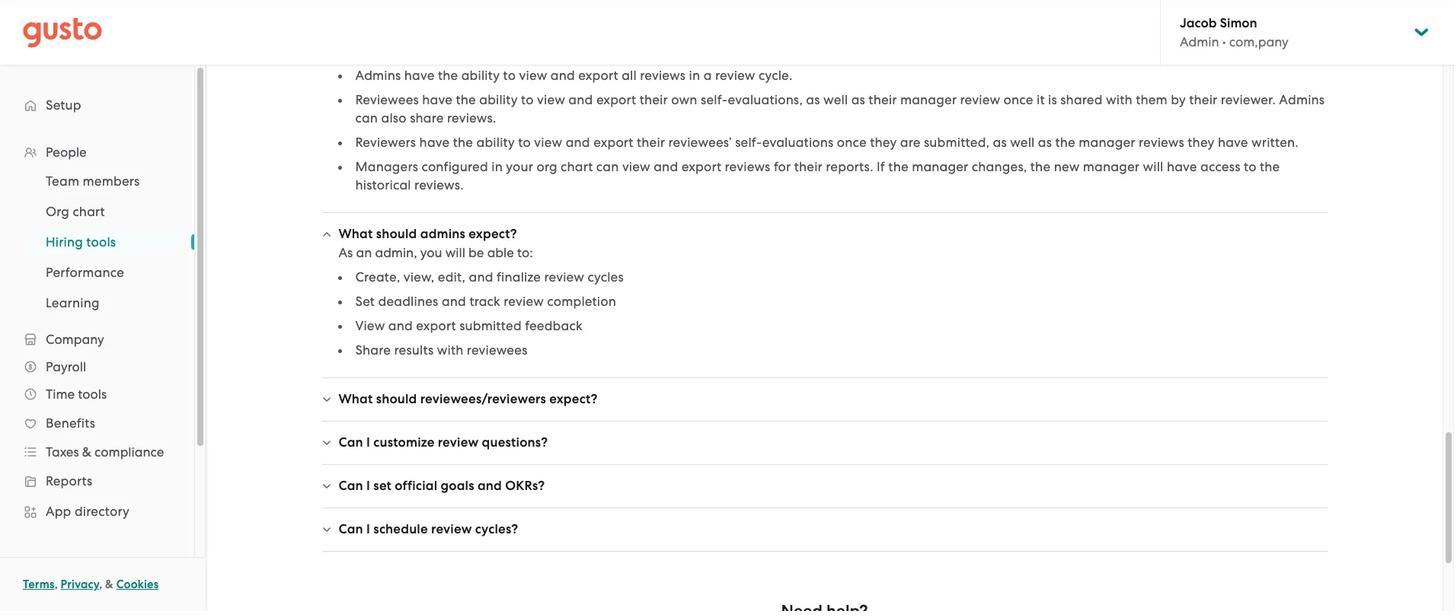 Task type: vqa. For each thing, say whether or not it's contained in the screenshot.
Tax
no



Task type: describe. For each thing, give the bounding box(es) containing it.
reports link
[[15, 468, 179, 495]]

self- for evaluations
[[736, 135, 763, 150]]

reviewer.
[[1221, 92, 1276, 107]]

1 horizontal spatial official
[[510, 498, 551, 513]]

export for own
[[597, 92, 637, 107]]

review down finalize
[[504, 294, 544, 309]]

create, view, edit, and finalize review cycles
[[356, 270, 624, 285]]

hiring
[[46, 235, 83, 250]]

reference
[[617, 498, 673, 513]]

reviewees'
[[669, 135, 732, 150]]

2 they from the left
[[1188, 135, 1215, 150]]

edit,
[[438, 270, 466, 285]]

0 vertical spatial official
[[395, 479, 438, 495]]

cycle.
[[759, 68, 793, 83]]

list containing create, view, edit, and finalize review cycles
[[339, 268, 1328, 360]]

admins
[[420, 226, 466, 242]]

admin,
[[375, 245, 417, 261]]

setup
[[46, 98, 81, 113]]

time tools button
[[15, 381, 179, 408]]

changes,
[[972, 159, 1028, 175]]

have inside managers configured in your org chart can view and export reviews for their reports. if the manager changes, the new manager will have access to the historical reviews.
[[1167, 159, 1198, 175]]

members
[[83, 174, 140, 189]]

their left reviewees'
[[637, 135, 665, 150]]

shared
[[1061, 92, 1103, 107]]

review inside reviewees have the ability to view and export their own self-evaluations, as well as their manager review once it is shared with them by their reviewer. admins can also share reviews.
[[961, 92, 1001, 107]]

an
[[356, 245, 372, 261]]

what for what should reviewees/reviewers expect?
[[339, 392, 373, 408]]

company
[[46, 332, 104, 348]]

hiring tools link
[[27, 229, 179, 256]]

new
[[1054, 159, 1080, 175]]

reviewees have the ability to view and export their own self-evaluations, as well as their manager review once it is shared with them by their reviewer. admins can also share reviews.
[[356, 92, 1325, 126]]

directory
[[75, 505, 130, 520]]

you
[[420, 245, 442, 261]]

to for reviewers
[[518, 135, 531, 150]]

reviews inside managers configured in your org chart can view and export reviews for their reports. if the manager changes, the new manager will have access to the historical reviews.
[[725, 159, 771, 175]]

cookies button
[[116, 576, 159, 594]]

app directory
[[46, 505, 130, 520]]

0 horizontal spatial goals
[[441, 479, 475, 495]]

be
[[469, 245, 484, 261]]

performance link
[[27, 259, 179, 287]]

their right by at the right of the page
[[1190, 92, 1218, 107]]

jacob simon admin • com,pany
[[1180, 15, 1289, 50]]

by
[[1171, 92, 1186, 107]]

.
[[994, 498, 997, 513]]

app directory link
[[15, 498, 179, 526]]

and inside reviewees have the ability to view and export their own self-evaluations, as well as their manager review once it is shared with them by their reviewer. admins can also share reviews.
[[569, 92, 593, 107]]

will inside managers configured in your org chart can view and export reviews for their reports. if the manager changes, the new manager will have access to the historical reviews.
[[1144, 159, 1164, 175]]

list containing team members
[[0, 166, 194, 319]]

to for reviewees
[[521, 92, 534, 107]]

should for admins
[[376, 226, 417, 242]]

1 horizontal spatial goals
[[554, 498, 587, 513]]

customize
[[374, 435, 435, 451]]

admins have the ability to view and export all reviews in a review cycle.
[[356, 68, 793, 83]]

review right a
[[716, 68, 756, 83]]

view for own
[[537, 92, 565, 107]]

access
[[1201, 159, 1241, 175]]

configured
[[422, 159, 488, 175]]

during
[[711, 498, 750, 513]]

1 they from the left
[[870, 135, 897, 150]]

team
[[396, 498, 427, 513]]

can for can i set official goals and okrs?
[[339, 479, 363, 495]]

tools for time tools
[[78, 387, 107, 402]]

taxes
[[46, 445, 79, 460]]

the inside reviewees have the ability to view and export their own self-evaluations, as well as their manager review once it is shared with them by their reviewer. admins can also share reviews.
[[456, 92, 476, 107]]

1 horizontal spatial in
[[689, 68, 701, 83]]

as
[[339, 245, 353, 261]]

is
[[1049, 92, 1058, 107]]

reviews. inside managers configured in your org chart can view and export reviews for their reports. if the manager changes, the new manager will have access to the historical reviews.
[[415, 178, 464, 193]]

people button
[[15, 139, 179, 166]]

export for reviews
[[579, 68, 619, 83]]

export inside managers configured in your org chart can view and export reviews for their reports. if the manager changes, the new manager will have access to the historical reviews.
[[682, 159, 722, 175]]

reviewers have the ability to view and export their reviewees' self-evaluations once they are submitted, as well as the manager reviews they have written.
[[356, 135, 1299, 150]]

1 horizontal spatial &
[[105, 578, 114, 592]]

taxes & compliance button
[[15, 439, 179, 466]]

can for can i schedule review cycles?
[[339, 522, 363, 538]]

reviews right performance
[[835, 498, 879, 513]]

terms
[[23, 578, 55, 592]]

1 vertical spatial well
[[1011, 135, 1035, 150]]

expect? for what should reviewees/reviewers expect?
[[550, 392, 598, 408]]

list containing admins have the ability to view and export all reviews in a review cycle.
[[339, 66, 1328, 194]]

it
[[1037, 92, 1045, 107]]

team
[[46, 174, 79, 189]]

schedule
[[374, 522, 428, 538]]

gusto navigation element
[[0, 66, 194, 612]]

feedback
[[525, 319, 583, 334]]

set deadlines and track review completion
[[356, 294, 616, 309]]

setup link
[[15, 91, 179, 119]]

cycles?
[[475, 522, 519, 538]]

compliance
[[95, 445, 164, 460]]

finalize
[[497, 270, 541, 285]]

manager inside reviewees have the ability to view and export their own self-evaluations, as well as their manager review once it is shared with them by their reviewer. admins can also share reviews.
[[901, 92, 957, 107]]

evaluations,
[[728, 92, 803, 107]]

org chart link
[[27, 198, 179, 226]]

yes!
[[339, 498, 362, 513]]

can inside reviewees have the ability to view and export their own self-evaluations, as well as their manager review once it is shared with them by their reviewer. admins can also share reviews.
[[356, 111, 378, 126]]

org chart
[[46, 204, 105, 219]]

home image
[[23, 17, 102, 48]]

•
[[1223, 34, 1227, 50]]

set
[[356, 294, 375, 309]]

in inside managers configured in your org chart can view and export reviews for their reports. if the manager changes, the new manager will have access to the historical reviews.
[[492, 159, 503, 175]]

org
[[46, 204, 69, 219]]

manage
[[456, 498, 507, 513]]

okrs?
[[505, 479, 545, 495]]

learning link
[[27, 290, 179, 317]]

company button
[[15, 326, 179, 354]]

list containing people
[[0, 139, 194, 612]]

managers
[[356, 159, 418, 175]]

reviewers
[[356, 135, 416, 150]]

written.
[[1252, 135, 1299, 150]]

performance
[[46, 265, 124, 280]]

review down the manage
[[431, 522, 472, 538]]

share
[[410, 111, 444, 126]]

can for can i customize review questions?
[[339, 435, 363, 451]]

can down can i set official goals and okrs?
[[430, 498, 453, 513]]

have for reviewees
[[422, 92, 453, 107]]

their up if
[[869, 92, 897, 107]]



Task type: locate. For each thing, give the bounding box(es) containing it.
1 should from the top
[[376, 226, 417, 242]]

can down yes!
[[339, 522, 363, 538]]

should up customize
[[376, 392, 417, 408]]

0 horizontal spatial ,
[[55, 578, 58, 592]]

admins up written.
[[1280, 92, 1325, 107]]

what should reviewees/reviewers expect?
[[339, 392, 598, 408]]

results
[[394, 343, 434, 358]]

org
[[537, 159, 558, 175]]

1 horizontal spatial with
[[882, 498, 908, 513]]

1 vertical spatial chart
[[73, 204, 105, 219]]

chart right org
[[561, 159, 593, 175]]

what for what should admins expect?
[[339, 226, 373, 242]]

1 horizontal spatial once
[[1004, 92, 1034, 107]]

i for schedule
[[367, 522, 370, 538]]

their right for
[[795, 159, 823, 175]]

reports
[[46, 474, 93, 489]]

own
[[672, 92, 698, 107]]

review
[[716, 68, 756, 83], [961, 92, 1001, 107], [544, 270, 585, 285], [504, 294, 544, 309], [438, 435, 479, 451], [431, 522, 472, 538]]

their left own
[[640, 92, 668, 107]]

see
[[397, 49, 417, 65]]

what up an
[[339, 226, 373, 242]]

self- inside reviewees have the ability to view and export their own self-evaluations, as well as their manager review once it is shared with them by their reviewer. admins can also share reviews.
[[701, 92, 728, 107]]

0 horizontal spatial once
[[837, 135, 867, 150]]

1 vertical spatial once
[[837, 135, 867, 150]]

can up yes!
[[339, 479, 363, 495]]

expect? down the feedback
[[550, 392, 598, 408]]

goals left reference
[[554, 498, 587, 513]]

view inside managers configured in your org chart can view and export reviews for their reports. if the manager changes, the new manager will have access to the historical reviews.
[[623, 159, 651, 175]]

them
[[1136, 92, 1168, 107], [676, 498, 708, 513]]

them left by at the right of the page
[[1136, 92, 1168, 107]]

well up reviewers have the ability to view and export their reviewees' self-evaluations once they are submitted, as well as the manager reviews they have written.
[[824, 92, 848, 107]]

can left see
[[371, 49, 393, 65]]

i left set
[[367, 479, 370, 495]]

,
[[55, 578, 58, 592], [99, 578, 102, 592]]

can left customize
[[339, 435, 363, 451]]

have up share
[[422, 92, 453, 107]]

1 horizontal spatial they
[[1188, 135, 1215, 150]]

2 horizontal spatial with
[[1107, 92, 1133, 107]]

2 what from the top
[[339, 392, 373, 408]]

should up admin,
[[376, 226, 417, 242]]

can left also
[[356, 111, 378, 126]]

who
[[339, 49, 368, 65]]

evaluations
[[763, 135, 834, 150]]

1 vertical spatial admins
[[1280, 92, 1325, 107]]

should for reviewees/reviewers
[[376, 392, 417, 408]]

chart inside gusto navigation element
[[73, 204, 105, 219]]

to for admins
[[503, 68, 516, 83]]

0 horizontal spatial admins
[[356, 68, 401, 83]]

goals up the manage
[[441, 479, 475, 495]]

1 vertical spatial official
[[510, 498, 551, 513]]

what should admins expect?
[[339, 226, 517, 242]]

benefits
[[46, 416, 95, 431]]

manager up "new"
[[1079, 135, 1136, 150]]

have for reviewers
[[420, 135, 450, 150]]

1 horizontal spatial chart
[[561, 159, 593, 175]]

2 vertical spatial i
[[367, 522, 370, 538]]

1 horizontal spatial expect?
[[550, 392, 598, 408]]

self-
[[701, 92, 728, 107], [736, 135, 763, 150]]

0 vertical spatial in
[[689, 68, 701, 83]]

0 vertical spatial expect?
[[469, 226, 517, 242]]

&
[[82, 445, 91, 460], [105, 578, 114, 592]]

all
[[622, 68, 637, 83]]

hiring tools
[[46, 235, 116, 250]]

what down the share
[[339, 392, 373, 408]]

reports.
[[826, 159, 874, 175]]

0 vertical spatial &
[[82, 445, 91, 460]]

2 i from the top
[[367, 479, 370, 495]]

create,
[[356, 270, 400, 285]]

0 vertical spatial with
[[1107, 92, 1133, 107]]

reviews. right share
[[447, 111, 497, 126]]

share
[[356, 343, 391, 358]]

submitted,
[[924, 135, 990, 150]]

0 vertical spatial chart
[[561, 159, 593, 175]]

will left access on the right top of the page
[[1144, 159, 1164, 175]]

view
[[356, 319, 385, 334]]

tools inside dropdown button
[[78, 387, 107, 402]]

1 horizontal spatial ,
[[99, 578, 102, 592]]

1 vertical spatial self-
[[736, 135, 763, 150]]

0 horizontal spatial in
[[492, 159, 503, 175]]

terms , privacy , & cookies
[[23, 578, 159, 592]]

chart
[[561, 159, 593, 175], [73, 204, 105, 219]]

, left cookies
[[99, 578, 102, 592]]

chart down the team members
[[73, 204, 105, 219]]

they up if
[[870, 135, 897, 150]]

, left privacy link
[[55, 578, 58, 592]]

payroll button
[[15, 354, 179, 381]]

once up 'reports.'
[[837, 135, 867, 150]]

export for reviewees'
[[594, 135, 634, 150]]

once
[[1004, 92, 1034, 107], [837, 135, 867, 150]]

view for reviewees'
[[534, 135, 563, 150]]

0 horizontal spatial they
[[870, 135, 897, 150]]

reviews up own
[[640, 68, 686, 83]]

have inside reviewees have the ability to view and export their own self-evaluations, as well as their manager review once it is shared with them by their reviewer. admins can also share reviews.
[[422, 92, 453, 107]]

1 can from the top
[[339, 435, 363, 451]]

who can see reviews?
[[339, 49, 474, 65]]

ability for reviewees
[[480, 92, 518, 107]]

official down okrs?
[[510, 498, 551, 513]]

reviews?
[[421, 49, 474, 65]]

0 vertical spatial them
[[1136, 92, 1168, 107]]

them inside reviewees have the ability to view and export their own self-evaluations, as well as their manager review once it is shared with them by their reviewer. admins can also share reviews.
[[1136, 92, 1168, 107]]

can
[[371, 49, 393, 65], [356, 111, 378, 126], [597, 159, 619, 175], [430, 498, 453, 513]]

review down what should reviewees/reviewers expect?
[[438, 435, 479, 451]]

& right taxes
[[82, 445, 91, 460]]

0 horizontal spatial expect?
[[469, 226, 517, 242]]

self- down a
[[701, 92, 728, 107]]

can
[[339, 435, 363, 451], [339, 479, 363, 495], [339, 522, 363, 538]]

also
[[381, 111, 407, 126]]

expect? for what should admins expect?
[[469, 226, 517, 242]]

0 horizontal spatial chart
[[73, 204, 105, 219]]

to inside reviewees have the ability to view and export their own self-evaluations, as well as their manager review once it is shared with them by their reviewer. admins can also share reviews.
[[521, 92, 534, 107]]

0 vertical spatial ability
[[462, 68, 500, 83]]

1 vertical spatial with
[[437, 343, 464, 358]]

& inside "dropdown button"
[[82, 445, 91, 460]]

historical
[[356, 178, 411, 193]]

reviews. down configured
[[415, 178, 464, 193]]

0 vertical spatial can
[[339, 435, 363, 451]]

what
[[339, 226, 373, 242], [339, 392, 373, 408]]

ability inside reviewees have the ability to view and export their own self-evaluations, as well as their manager review once it is shared with them by their reviewer. admins can also share reviews.
[[480, 92, 518, 107]]

with inside reviewees have the ability to view and export their own self-evaluations, as well as their manager review once it is shared with them by their reviewer. admins can also share reviews.
[[1107, 92, 1133, 107]]

cookies
[[116, 578, 159, 592]]

0 vertical spatial should
[[376, 226, 417, 242]]

benefits link
[[15, 410, 179, 437]]

0 horizontal spatial self-
[[701, 92, 728, 107]]

privacy
[[61, 578, 99, 592]]

have left access on the right top of the page
[[1167, 159, 1198, 175]]

review up submitted,
[[961, 92, 1001, 107]]

reviews left for
[[725, 159, 771, 175]]

questions?
[[482, 435, 548, 451]]

yes! your team can manage official goals and reference them during performance reviews with
[[339, 498, 908, 513]]

1 vertical spatial goals
[[554, 498, 587, 513]]

if
[[877, 159, 886, 175]]

0 vertical spatial i
[[367, 435, 370, 451]]

to:
[[518, 245, 533, 261]]

their inside managers configured in your org chart can view and export reviews for their reports. if the manager changes, the new manager will have access to the historical reviews.
[[795, 159, 823, 175]]

to inside managers configured in your org chart can view and export reviews for their reports. if the manager changes, the new manager will have access to the historical reviews.
[[1245, 159, 1257, 175]]

can i set official goals and okrs?
[[339, 479, 545, 495]]

in left the your
[[492, 159, 503, 175]]

tools up performance link at the top of the page
[[86, 235, 116, 250]]

managers configured in your org chart can view and export reviews for their reports. if the manager changes, the new manager will have access to the historical reviews.
[[356, 159, 1281, 193]]

0 vertical spatial self-
[[701, 92, 728, 107]]

2 vertical spatial ability
[[477, 135, 515, 150]]

their
[[640, 92, 668, 107], [869, 92, 897, 107], [1190, 92, 1218, 107], [637, 135, 665, 150], [795, 159, 823, 175]]

1 horizontal spatial well
[[1011, 135, 1035, 150]]

2 , from the left
[[99, 578, 102, 592]]

to
[[503, 68, 516, 83], [521, 92, 534, 107], [518, 135, 531, 150], [1245, 159, 1257, 175]]

time
[[46, 387, 75, 402]]

official up the team
[[395, 479, 438, 495]]

the
[[438, 68, 458, 83], [456, 92, 476, 107], [453, 135, 473, 150], [1056, 135, 1076, 150], [889, 159, 909, 175], [1031, 159, 1051, 175], [1261, 159, 1281, 175]]

1 horizontal spatial self-
[[736, 135, 763, 150]]

i left customize
[[367, 435, 370, 451]]

0 horizontal spatial well
[[824, 92, 848, 107]]

1 vertical spatial ability
[[480, 92, 518, 107]]

have for admins
[[404, 68, 435, 83]]

i
[[367, 435, 370, 451], [367, 479, 370, 495], [367, 522, 370, 538]]

manager
[[901, 92, 957, 107], [1079, 135, 1136, 150], [912, 159, 969, 175], [1084, 159, 1140, 175]]

reviews
[[640, 68, 686, 83], [1139, 135, 1185, 150], [725, 159, 771, 175], [835, 498, 879, 513]]

ability for reviewers
[[477, 135, 515, 150]]

1 vertical spatial reviews.
[[415, 178, 464, 193]]

in
[[689, 68, 701, 83], [492, 159, 503, 175]]

will left be
[[446, 245, 466, 261]]

self- for evaluations,
[[701, 92, 728, 107]]

2 can from the top
[[339, 479, 363, 495]]

manager down submitted,
[[912, 159, 969, 175]]

2 vertical spatial with
[[882, 498, 908, 513]]

1 vertical spatial will
[[446, 245, 466, 261]]

2 vertical spatial can
[[339, 522, 363, 538]]

can right org
[[597, 159, 619, 175]]

list
[[339, 66, 1328, 194], [0, 139, 194, 612], [0, 166, 194, 319], [339, 268, 1328, 360]]

0 vertical spatial goals
[[441, 479, 475, 495]]

expect? up able
[[469, 226, 517, 242]]

your
[[365, 498, 392, 513]]

admins up reviewees
[[356, 68, 401, 83]]

manager right "new"
[[1084, 159, 1140, 175]]

reviewees
[[356, 92, 419, 107]]

1 vertical spatial i
[[367, 479, 370, 495]]

can i schedule review cycles?
[[339, 522, 519, 538]]

i down your
[[367, 522, 370, 538]]

view for reviews
[[519, 68, 548, 83]]

have
[[404, 68, 435, 83], [422, 92, 453, 107], [420, 135, 450, 150], [1219, 135, 1249, 150], [1167, 159, 1198, 175]]

0 horizontal spatial official
[[395, 479, 438, 495]]

taxes & compliance
[[46, 445, 164, 460]]

0 horizontal spatial &
[[82, 445, 91, 460]]

terms link
[[23, 578, 55, 592]]

view
[[519, 68, 548, 83], [537, 92, 565, 107], [534, 135, 563, 150], [623, 159, 651, 175]]

have down see
[[404, 68, 435, 83]]

1 horizontal spatial admins
[[1280, 92, 1325, 107]]

can inside managers configured in your org chart can view and export reviews for their reports. if the manager changes, the new manager will have access to the historical reviews.
[[597, 159, 619, 175]]

1 vertical spatial them
[[676, 498, 708, 513]]

privacy link
[[61, 578, 99, 592]]

self- down evaluations,
[[736, 135, 763, 150]]

goals
[[441, 479, 475, 495], [554, 498, 587, 513]]

share results with reviewees
[[356, 343, 528, 358]]

3 can from the top
[[339, 522, 363, 538]]

cycles
[[588, 270, 624, 285]]

a
[[704, 68, 712, 83]]

ability for admins
[[462, 68, 500, 83]]

people
[[46, 145, 87, 160]]

well up 'changes,' on the top right
[[1011, 135, 1035, 150]]

reviews. inside reviewees have the ability to view and export their own self-evaluations, as well as their manager review once it is shared with them by their reviewer. admins can also share reviews.
[[447, 111, 497, 126]]

1 vertical spatial should
[[376, 392, 417, 408]]

learning
[[46, 296, 100, 311]]

they up access on the right top of the page
[[1188, 135, 1215, 150]]

and inside managers configured in your org chart can view and export reviews for their reports. if the manager changes, the new manager will have access to the historical reviews.
[[654, 159, 679, 175]]

0 vertical spatial what
[[339, 226, 373, 242]]

1 what from the top
[[339, 226, 373, 242]]

reviews down by at the right of the page
[[1139, 135, 1185, 150]]

have up access on the right top of the page
[[1219, 135, 1249, 150]]

1 vertical spatial can
[[339, 479, 363, 495]]

performance
[[753, 498, 831, 513]]

1 vertical spatial expect?
[[550, 392, 598, 408]]

2 should from the top
[[376, 392, 417, 408]]

1 vertical spatial tools
[[78, 387, 107, 402]]

set
[[374, 479, 392, 495]]

export inside reviewees have the ability to view and export their own self-evaluations, as well as their manager review once it is shared with them by their reviewer. admins can also share reviews.
[[597, 92, 637, 107]]

0 vertical spatial well
[[824, 92, 848, 107]]

once left it
[[1004, 92, 1034, 107]]

1 i from the top
[[367, 435, 370, 451]]

1 horizontal spatial them
[[1136, 92, 1168, 107]]

reviewees/reviewers
[[420, 392, 546, 408]]

well inside reviewees have the ability to view and export their own self-evaluations, as well as their manager review once it is shared with them by their reviewer. admins can also share reviews.
[[824, 92, 848, 107]]

i for customize
[[367, 435, 370, 451]]

review up completion
[[544, 270, 585, 285]]

chart inside managers configured in your org chart can view and export reviews for their reports. if the manager changes, the new manager will have access to the historical reviews.
[[561, 159, 593, 175]]

in left a
[[689, 68, 701, 83]]

3 i from the top
[[367, 522, 370, 538]]

simon
[[1221, 15, 1258, 31]]

tools for hiring tools
[[86, 235, 116, 250]]

1 horizontal spatial will
[[1144, 159, 1164, 175]]

0 horizontal spatial them
[[676, 498, 708, 513]]

admins inside reviewees have the ability to view and export their own self-evaluations, as well as their manager review once it is shared with them by their reviewer. admins can also share reviews.
[[1280, 92, 1325, 107]]

0 horizontal spatial with
[[437, 343, 464, 358]]

0 vertical spatial once
[[1004, 92, 1034, 107]]

0 vertical spatial will
[[1144, 159, 1164, 175]]

manager up are
[[901, 92, 957, 107]]

1 vertical spatial &
[[105, 578, 114, 592]]

once inside reviewees have the ability to view and export their own self-evaluations, as well as their manager review once it is shared with them by their reviewer. admins can also share reviews.
[[1004, 92, 1034, 107]]

should
[[376, 226, 417, 242], [376, 392, 417, 408]]

0 horizontal spatial will
[[446, 245, 466, 261]]

tools down payroll dropdown button
[[78, 387, 107, 402]]

reviewees
[[467, 343, 528, 358]]

view inside reviewees have the ability to view and export their own self-evaluations, as well as their manager review once it is shared with them by their reviewer. admins can also share reviews.
[[537, 92, 565, 107]]

& left cookies
[[105, 578, 114, 592]]

view and export submitted feedback
[[356, 319, 583, 334]]

deadlines
[[378, 294, 439, 309]]

1 vertical spatial in
[[492, 159, 503, 175]]

1 , from the left
[[55, 578, 58, 592]]

0 vertical spatial reviews.
[[447, 111, 497, 126]]

0 vertical spatial admins
[[356, 68, 401, 83]]

have down share
[[420, 135, 450, 150]]

1 vertical spatial what
[[339, 392, 373, 408]]

them left during
[[676, 498, 708, 513]]

0 vertical spatial tools
[[86, 235, 116, 250]]

are
[[901, 135, 921, 150]]

i for set
[[367, 479, 370, 495]]

official
[[395, 479, 438, 495], [510, 498, 551, 513]]



